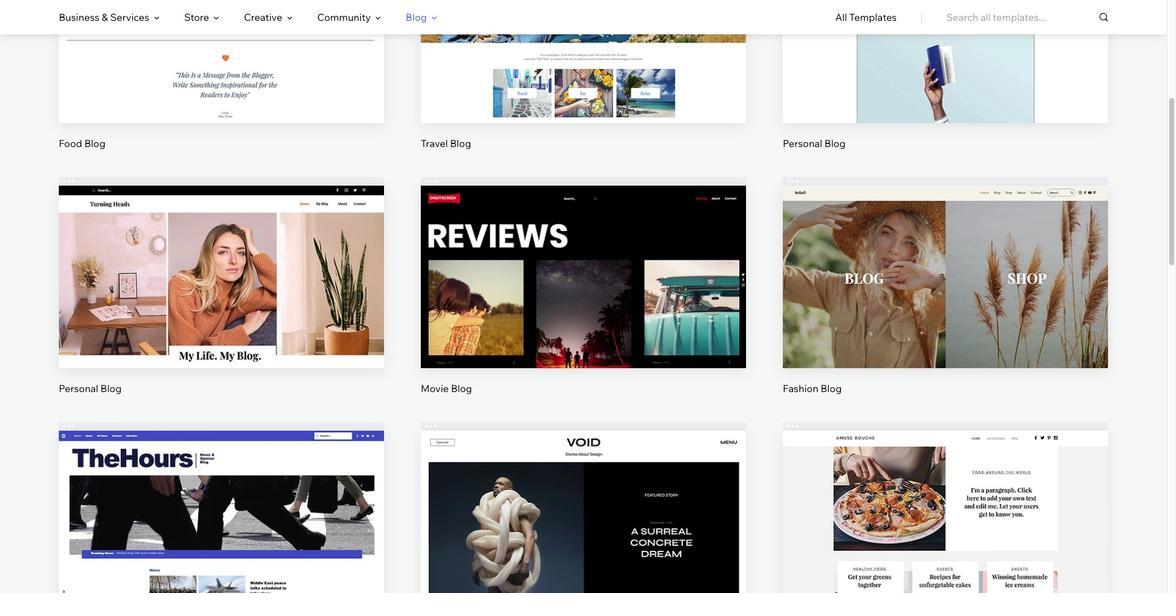 Task type: vqa. For each thing, say whether or not it's contained in the screenshot.
travel blog on the top of the page
yes



Task type: describe. For each thing, give the bounding box(es) containing it.
all templates link
[[836, 1, 897, 34]]

edit button for blog website templates - fashion blog image
[[917, 244, 975, 273]]

all templates
[[836, 11, 897, 23]]

edit button for leftmost blog website templates - personal blog image
[[192, 244, 251, 273]]

blog inside categories by subject element
[[406, 11, 427, 23]]

0 horizontal spatial blog website templates - personal blog image
[[59, 185, 384, 368]]

movie blog group
[[421, 177, 746, 395]]

edit for "blog website templates - news blog" image edit button
[[212, 498, 231, 510]]

view inside travel blog group
[[572, 49, 595, 61]]

blog website templates - travel blog image
[[421, 0, 746, 123]]

edit for edit button related to blog website templates - design blog image
[[574, 498, 593, 510]]

movie blog
[[421, 383, 472, 395]]

Search search field
[[947, 0, 1108, 34]]

0 vertical spatial blog website templates - personal blog image
[[783, 0, 1108, 123]]

0 vertical spatial personal blog
[[783, 137, 846, 149]]

blog for "food blog" group
[[84, 137, 105, 149]]

food
[[59, 137, 82, 149]]

blog for fashion blog group
[[821, 383, 842, 395]]

fashion blog
[[783, 383, 842, 395]]

food blog
[[59, 137, 105, 149]]

0 vertical spatial personal
[[783, 137, 823, 149]]

travel blog
[[421, 137, 471, 149]]

travel blog group
[[421, 0, 746, 150]]

edit button for bottommost blog website templates - food blog image
[[917, 489, 975, 519]]

business & services
[[59, 11, 149, 23]]

view button for edit button related to blog website templates - design blog image
[[554, 531, 613, 560]]

fashion
[[783, 383, 819, 395]]

view button inside "food blog" group
[[192, 40, 251, 69]]

services
[[110, 11, 149, 23]]

movie
[[421, 383, 449, 395]]

view inside "food blog" group
[[210, 49, 233, 61]]

view button for "blog website templates - news blog" image edit button
[[192, 531, 251, 560]]

1 vertical spatial personal blog
[[59, 383, 122, 395]]

categories by subject element
[[59, 1, 437, 34]]

personal blog group containing view
[[783, 0, 1108, 150]]

edit for edit button in fashion blog group
[[936, 252, 955, 265]]

fashion blog group
[[783, 177, 1108, 395]]

blog for movie blog group
[[451, 383, 472, 395]]



Task type: locate. For each thing, give the bounding box(es) containing it.
0 horizontal spatial personal
[[59, 383, 98, 395]]

0 horizontal spatial personal blog
[[59, 383, 122, 395]]

1 vertical spatial blog website templates - personal blog image
[[59, 185, 384, 368]]

1 horizontal spatial personal blog
[[783, 137, 846, 149]]

blog
[[406, 11, 427, 23], [84, 137, 105, 149], [450, 137, 471, 149], [825, 137, 846, 149], [101, 383, 122, 395], [451, 383, 472, 395], [821, 383, 842, 395]]

None search field
[[947, 0, 1108, 34]]

blog website templates - food blog image
[[59, 0, 384, 123], [783, 431, 1108, 593]]

personal blog group containing edit
[[59, 177, 384, 395]]

edit button for the blog website templates - movie blog image
[[554, 244, 613, 273]]

1 vertical spatial personal blog group
[[59, 177, 384, 395]]

1 horizontal spatial blog website templates - personal blog image
[[783, 0, 1108, 123]]

view inside fashion blog group
[[934, 294, 957, 306]]

templates
[[849, 11, 897, 23]]

view button for edit button within the movie blog group
[[554, 286, 613, 315]]

view
[[210, 49, 233, 61], [572, 49, 595, 61], [934, 49, 957, 61], [210, 294, 233, 306], [572, 294, 595, 306], [934, 294, 957, 306], [210, 540, 233, 552], [572, 540, 595, 552], [934, 540, 957, 552]]

blog website templates - movie blog image
[[421, 185, 746, 368]]

blog website templates - personal blog image
[[783, 0, 1108, 123], [59, 185, 384, 368]]

&
[[102, 11, 108, 23]]

view button for edit button related to leftmost blog website templates - personal blog image
[[192, 286, 251, 315]]

blog website templates - news blog image
[[59, 431, 384, 593]]

edit inside fashion blog group
[[936, 252, 955, 265]]

blog website templates - fashion blog image
[[783, 185, 1108, 368]]

all
[[836, 11, 847, 23]]

community
[[317, 11, 371, 23]]

store
[[184, 11, 209, 23]]

0 horizontal spatial personal blog group
[[59, 177, 384, 395]]

edit inside 'personal blog' group
[[212, 252, 231, 265]]

edit inside movie blog group
[[574, 252, 593, 265]]

personal blog
[[783, 137, 846, 149], [59, 383, 122, 395]]

1 horizontal spatial blog website templates - food blog image
[[783, 431, 1108, 593]]

1 vertical spatial blog website templates - food blog image
[[783, 431, 1108, 593]]

1 vertical spatial personal
[[59, 383, 98, 395]]

food blog group
[[59, 0, 384, 150]]

edit button inside fashion blog group
[[917, 244, 975, 273]]

view inside movie blog group
[[572, 294, 595, 306]]

edit
[[212, 252, 231, 265], [574, 252, 593, 265], [936, 252, 955, 265], [212, 498, 231, 510], [574, 498, 593, 510], [936, 498, 955, 510]]

0 horizontal spatial blog website templates - food blog image
[[59, 0, 384, 123]]

view button inside travel blog group
[[554, 40, 613, 69]]

personal blog group
[[783, 0, 1108, 150], [59, 177, 384, 395]]

edit button
[[192, 244, 251, 273], [554, 244, 613, 273], [917, 244, 975, 273], [192, 489, 251, 519], [554, 489, 613, 519], [917, 489, 975, 519]]

view button for edit button in fashion blog group
[[917, 286, 975, 315]]

0 vertical spatial personal blog group
[[783, 0, 1108, 150]]

blog for 'personal blog' group containing view
[[825, 137, 846, 149]]

business
[[59, 11, 100, 23]]

edit for edit button for bottommost blog website templates - food blog image
[[936, 498, 955, 510]]

edit for edit button within the movie blog group
[[574, 252, 593, 265]]

categories. use the left and right arrow keys to navigate the menu element
[[0, 0, 1167, 34]]

edit for edit button related to leftmost blog website templates - personal blog image
[[212, 252, 231, 265]]

travel
[[421, 137, 448, 149]]

view button
[[192, 40, 251, 69], [554, 40, 613, 69], [917, 40, 975, 69], [192, 286, 251, 315], [554, 286, 613, 315], [917, 286, 975, 315], [192, 531, 251, 560], [554, 531, 613, 560], [917, 531, 975, 560]]

edit button for "blog website templates - news blog" image
[[192, 489, 251, 519]]

view button inside fashion blog group
[[917, 286, 975, 315]]

view button for edit button for bottommost blog website templates - food blog image
[[917, 531, 975, 560]]

1 horizontal spatial personal
[[783, 137, 823, 149]]

0 vertical spatial blog website templates - food blog image
[[59, 0, 384, 123]]

blog for 'personal blog' group containing edit
[[101, 383, 122, 395]]

blog website templates - design blog image
[[421, 431, 746, 593]]

view button inside movie blog group
[[554, 286, 613, 315]]

edit button inside movie blog group
[[554, 244, 613, 273]]

1 horizontal spatial personal blog group
[[783, 0, 1108, 150]]

personal
[[783, 137, 823, 149], [59, 383, 98, 395]]

edit button for blog website templates - design blog image
[[554, 489, 613, 519]]

blog for travel blog group
[[450, 137, 471, 149]]

creative
[[244, 11, 282, 23]]



